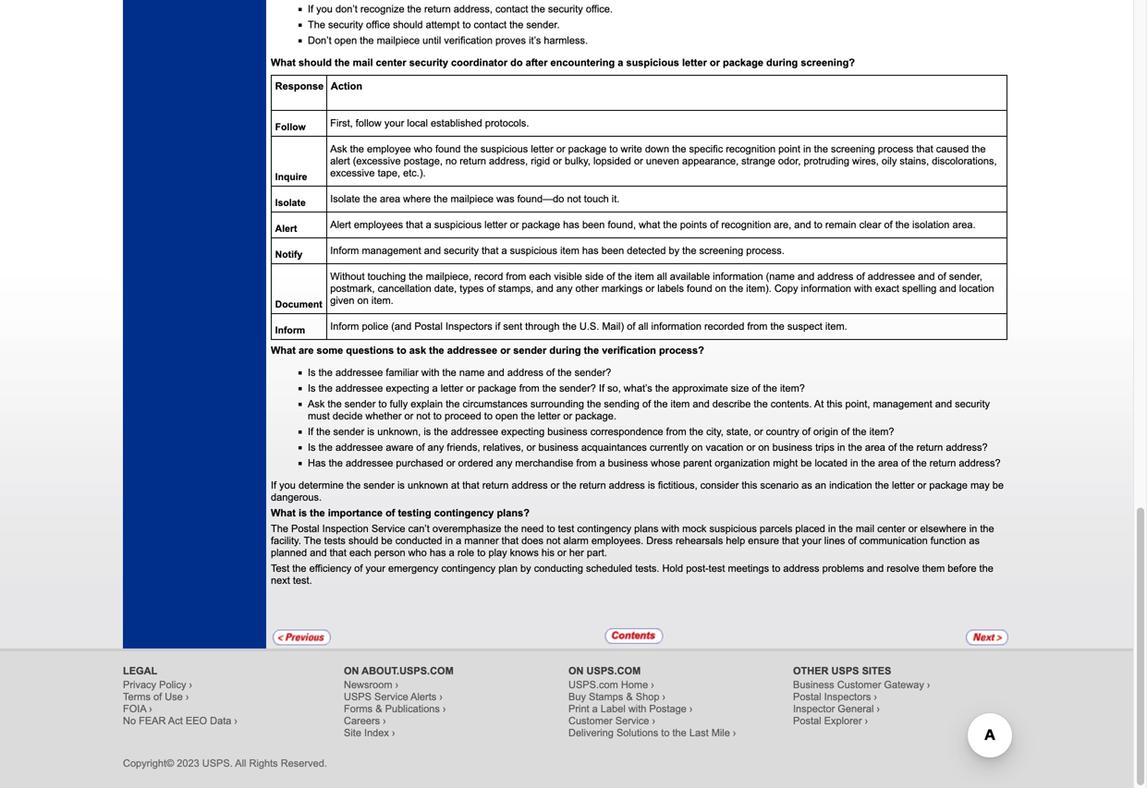 Task type: locate. For each thing, give the bounding box(es) containing it.
function
[[931, 536, 967, 547]]

you for determine
[[279, 480, 296, 492]]

0 vertical spatial not
[[567, 194, 581, 205]]

0 horizontal spatial expecting
[[386, 383, 430, 395]]

decide
[[333, 411, 363, 422]]

each down the inspection
[[350, 548, 372, 559]]

on
[[715, 283, 727, 295], [358, 295, 369, 307], [692, 442, 703, 454], [759, 442, 770, 454]]

0 horizontal spatial verification
[[444, 35, 493, 46]]

0 horizontal spatial ask
[[308, 399, 325, 410]]

& inside on about.usps.com newsroom › usps service alerts › forms & publications › careers › site index ›
[[376, 704, 382, 716]]

found
[[436, 144, 461, 155], [687, 283, 713, 295]]

recognition inside ask the employee who found the suspicious letter or package to write down the specific recognition point in the screening process that caused the alert (excessive postage, no return address, rigid or bulky, lopsided or uneven appearance, strange odor, protruding wires, oily stains, discolorations, excessive tape, etc.).
[[726, 144, 776, 155]]

to down postage ›
[[661, 728, 670, 740]]

0 horizontal spatial usps
[[344, 692, 372, 704]]

on
[[344, 666, 359, 678], [569, 666, 584, 678]]

the up facility.
[[271, 524, 288, 535]]

& inside on usps.com usps.com home › buy stamps & shop › print a label with postage › customer service › delivering solutions to the last mile ›
[[626, 692, 633, 704]]

has
[[563, 219, 580, 231], [583, 245, 599, 257], [430, 548, 446, 559]]

0 vertical spatial center
[[376, 57, 407, 69]]

1 vertical spatial who
[[408, 548, 427, 559]]

1 vertical spatial during
[[550, 345, 581, 357]]

a inside on usps.com usps.com home › buy stamps & shop › print a label with postage › customer service › delivering solutions to the last mile ›
[[592, 704, 598, 716]]

0 horizontal spatial you
[[279, 480, 296, 492]]

& up the careers › link
[[376, 704, 382, 716]]

has
[[308, 458, 326, 470]]

information
[[713, 271, 763, 283], [801, 283, 852, 295], [652, 321, 702, 333]]

a right print
[[592, 704, 598, 716]]

1 vertical spatial test
[[709, 563, 725, 575]]

0 vertical spatial management
[[362, 245, 421, 257]]

shop ›
[[636, 692, 666, 704]]

item? up contents.
[[780, 383, 805, 395]]

write
[[621, 144, 643, 155]]

found—do
[[518, 194, 564, 205]]

sites
[[862, 666, 892, 678]]

0 horizontal spatial alert
[[275, 223, 297, 234]]

screening down points
[[700, 245, 744, 257]]

test
[[558, 524, 575, 535], [709, 563, 725, 575]]

2 vertical spatial any
[[496, 458, 513, 470]]

acquaintances
[[582, 442, 647, 454]]

0 vertical spatial recognition
[[726, 144, 776, 155]]

0 horizontal spatial all
[[639, 321, 649, 333]]

inform up 'without'
[[330, 245, 359, 257]]

2 horizontal spatial not
[[567, 194, 581, 205]]

suspicious inside ask the employee who found the suspicious letter or package to write down the specific recognition point in the screening process that caused the alert (excessive postage, no return address, rigid or bulky, lopsided or uneven appearance, strange odor, protruding wires, oily stains, discolorations, excessive tape, etc.).
[[481, 144, 528, 155]]

touching
[[368, 271, 406, 283]]

importance
[[328, 508, 383, 519]]

0 vertical spatial been
[[583, 219, 605, 231]]

to inside if you don't recognize the return address, contact the security office. the security office should attempt to contact the sender. don't open the mailpiece until verification proves it's harmless.
[[463, 19, 471, 31]]

no
[[123, 716, 136, 728]]

0 horizontal spatial any
[[428, 442, 444, 454]]

postmark,
[[330, 283, 375, 295]]

or right rigid at the top left of page
[[553, 156, 562, 167]]

be inside is the addressee familiar with the name and address of the sender? is the addressee expecting a letter or package from the sender? if so, what's the approximate size of the item? ask the sender to fully explain the circumstances surrounding the sending of the item and describe the contents. at this point, management and security must decide whether or not to proceed to open the letter or package. if the sender is unknown, is the addressee expecting business correspondence from the city, state, or country of origin of the item? is the addressee aware of any friends, relatives, or business acquaintances currently on vacation or on business trips in the area of the return address? has the addressee purchased or ordered any merchandise from a business whose parent organization might be located in the area of the return address?
[[801, 458, 812, 470]]

1 vertical spatial customer
[[569, 716, 613, 728]]

explain
[[411, 399, 443, 410]]

is the addressee aware of any friends, relatives, or business acquaintances currently on vacation or on business trips in the area of the return address? link
[[308, 442, 988, 454]]

person
[[374, 548, 406, 559]]

1 vertical spatial should
[[299, 57, 332, 69]]

has the addressee purchased or ordered any merchandise from a business whose parent organization might be located in the area of the return address? link
[[308, 458, 1001, 470]]

of left origin
[[803, 427, 811, 438]]

expecting down "familiar"
[[386, 383, 430, 395]]

1 vertical spatial has
[[583, 245, 599, 257]]

0 vertical spatial mail
[[353, 57, 373, 69]]

addressee down 'decide'
[[336, 442, 383, 454]]

customer up delivering
[[569, 716, 613, 728]]

1 horizontal spatial mail
[[856, 524, 875, 535]]

0 vertical spatial each
[[529, 271, 551, 283]]

or down was
[[510, 219, 519, 231]]

the security office should attempt to contact the sender. link
[[308, 19, 560, 31]]

should down the inspection
[[349, 536, 379, 547]]

of
[[710, 219, 719, 231], [885, 219, 893, 231], [607, 271, 615, 283], [857, 271, 865, 283], [938, 271, 947, 283], [487, 283, 495, 295], [627, 321, 636, 333], [547, 367, 555, 379], [752, 383, 761, 395], [643, 399, 651, 410], [803, 427, 811, 438], [842, 427, 850, 438], [417, 442, 425, 454], [889, 442, 897, 454], [902, 458, 910, 470], [386, 508, 395, 519], [848, 536, 857, 547], [354, 563, 363, 575], [154, 692, 162, 704]]

with left exact
[[855, 283, 873, 295]]

1 vertical spatial mail
[[856, 524, 875, 535]]

located
[[815, 458, 848, 470]]

verification up coordinator
[[444, 35, 493, 46]]

with up service ›
[[629, 704, 647, 716]]

to down the manner
[[477, 548, 486, 559]]

this inside is the addressee familiar with the name and address of the sender? is the addressee expecting a letter or package from the sender? if so, what's the approximate size of the item? ask the sender to fully explain the circumstances surrounding the sending of the item and describe the contents. at this point, management and security must decide whether or not to proceed to open the letter or package. if the sender is unknown, is the addressee expecting business correspondence from the city, state, or country of origin of the item? is the addressee aware of any friends, relatives, or business acquaintances currently on vacation or on business trips in the area of the return address? has the addressee purchased or ordered any merchandise from a business whose parent organization might be located in the area of the return address?
[[827, 399, 843, 410]]

during down through
[[550, 345, 581, 357]]

location
[[960, 283, 995, 295]]

service down what is the importance of testing contingency plans? link
[[372, 524, 406, 535]]

0 horizontal spatial by
[[521, 563, 531, 575]]

1 horizontal spatial any
[[496, 458, 513, 470]]

ensure
[[748, 536, 779, 547]]

1 horizontal spatial expecting
[[501, 427, 545, 438]]

1 horizontal spatial item
[[635, 271, 654, 283]]

0 vertical spatial during
[[767, 57, 798, 69]]

1 vertical spatial expecting
[[501, 427, 545, 438]]

testing
[[398, 508, 431, 519]]

postal inside if you determine the sender is unknown at that return address or the return address is fictitious, consider this scenario as an indication the letter or package may be dangerous. what is the importance of testing contingency plans? the postal inspection service can't overemphasize the need to test contingency plans with mock suspicious parcels placed in the mail center or elsewhere in the facility. the tests should be conducted in a manner that does not alarm employees. dress rehearsals help ensure that your lines of communication function as planned and that each person who has a role to play knows his or her part. test the efficiency of your emergency contingency plan by conducting scheduled tests. hold post-test meetings to address problems and resolve them before the next test.
[[291, 524, 320, 535]]

some
[[317, 345, 343, 357]]

questions
[[346, 345, 394, 357]]

whose
[[651, 458, 681, 470]]

been down found,
[[602, 245, 624, 257]]

employee
[[367, 144, 411, 155]]

0 horizontal spatial this
[[742, 480, 758, 492]]

1 vertical spatial each
[[350, 548, 372, 559]]

2 vertical spatial contingency
[[442, 563, 496, 575]]

0 vertical spatial screening
[[831, 144, 875, 155]]

inform police (and postal inspectors if sent through the u.s. mail) of all information recorded from the suspect item. link
[[330, 321, 848, 333]]

plan
[[499, 563, 518, 575]]

do
[[511, 57, 523, 69]]

alert left employees
[[330, 219, 351, 231]]

you up dangerous.
[[279, 480, 296, 492]]

0 vertical spatial you
[[316, 3, 333, 15]]

and down 'sender,'
[[940, 283, 957, 295]]

addressee up exact
[[868, 271, 916, 283]]

1 horizontal spatial alert
[[330, 219, 351, 231]]

1 vertical spatial screening
[[700, 245, 744, 257]]

2 horizontal spatial has
[[583, 245, 599, 257]]

1 what from the top
[[271, 57, 296, 69]]

found up the no
[[436, 144, 461, 155]]

2 vertical spatial item
[[671, 399, 690, 410]]

1 horizontal spatial screening
[[831, 144, 875, 155]]

remain
[[826, 219, 857, 231]]

you inside if you determine the sender is unknown at that return address or the return address is fictitious, consider this scenario as an indication the letter or package may be dangerous. what is the importance of testing contingency plans? the postal inspection service can't overemphasize the need to test contingency plans with mock suspicious parcels placed in the mail center or elsewhere in the facility. the tests should be conducted in a manner that does not alarm employees. dress rehearsals help ensure that your lines of communication function as planned and that each person who has a role to play knows his or her part. test the efficiency of your emergency contingency plan by conducting scheduled tests. hold post-test meetings to address problems and resolve them before the next test.
[[279, 480, 296, 492]]

1 vertical spatial all
[[639, 321, 649, 333]]

by right 'detected'
[[669, 245, 680, 257]]

careers ›
[[344, 716, 386, 728]]

link to contents for "guide to mail center security" image
[[605, 629, 663, 645]]

1 vertical spatial ask
[[308, 399, 325, 410]]

center
[[376, 57, 407, 69], [878, 524, 906, 535]]

0 vertical spatial all
[[657, 271, 667, 283]]

0 horizontal spatial management
[[362, 245, 421, 257]]

specific
[[689, 144, 723, 155]]

1 horizontal spatial open
[[496, 411, 518, 422]]

sender?
[[575, 367, 612, 379], [560, 383, 596, 395]]

through
[[525, 321, 560, 333]]

1 vertical spatial item
[[635, 271, 654, 283]]

need
[[521, 524, 544, 535]]

any inside document without touching the mailpiece, record from each visible side of the item all available information (name and address of addressee and of sender, postmark, cancellation date, types of stamps, and any other markings or labels found on the item). copy information with exact spelling and location given on item.
[[557, 283, 573, 295]]

problems
[[823, 563, 865, 575]]

been for detected
[[602, 245, 624, 257]]

1 horizontal spatial isolate
[[330, 194, 360, 205]]

on inside on usps.com usps.com home › buy stamps & shop › print a label with postage › customer service › delivering solutions to the last mile ›
[[569, 666, 584, 678]]

3 what from the top
[[271, 508, 296, 519]]

or up specific at top right
[[710, 57, 720, 69]]

suspicious down protocols.
[[481, 144, 528, 155]]

0 vertical spatial the
[[308, 19, 325, 31]]

open right the don't
[[335, 35, 357, 46]]

who down conducted
[[408, 548, 427, 559]]

customer inside other usps sites business customer gateway › postal inspectors › inspector general › postal explorer ›
[[838, 680, 882, 691]]

ask
[[409, 345, 426, 357]]

be
[[801, 458, 812, 470], [993, 480, 1004, 492], [381, 536, 393, 547]]

and down the "what are some questions to ask the addressee or sender during the verification process?" at the top of page
[[488, 367, 505, 379]]

who inside if you determine the sender is unknown at that return address or the return address is fictitious, consider this scenario as an indication the letter or package may be dangerous. what is the importance of testing contingency plans? the postal inspection service can't overemphasize the need to test contingency plans with mock suspicious parcels placed in the mail center or elsewhere in the facility. the tests should be conducted in a manner that does not alarm employees. dress rehearsals help ensure that your lines of communication function as planned and that each person who has a role to play knows his or her part. test the efficiency of your emergency contingency plan by conducting scheduled tests. hold post-test meetings to address problems and resolve them before the next test.
[[408, 548, 427, 559]]

0 vertical spatial has
[[563, 219, 580, 231]]

package up bulky,
[[568, 144, 607, 155]]

2 is from the top
[[308, 383, 316, 395]]

1 horizontal spatial usps
[[832, 666, 860, 678]]

delivering solutions to the last mile › link
[[569, 728, 737, 740]]

don't
[[308, 35, 332, 46]]

on inside on about.usps.com newsroom › usps service alerts › forms & publications › careers › site index ›
[[344, 666, 359, 678]]

of up purchased
[[417, 442, 425, 454]]

0 vertical spatial address,
[[454, 3, 493, 15]]

is down 'explain'
[[424, 427, 431, 438]]

open inside if you don't recognize the return address, contact the security office. the security office should attempt to contact the sender. don't open the mailpiece until verification proves it's harmless.
[[335, 35, 357, 46]]

your down placed
[[802, 536, 822, 547]]

screening
[[831, 144, 875, 155], [700, 245, 744, 257]]

communication
[[860, 536, 928, 547]]

1 horizontal spatial mailpiece
[[451, 194, 494, 205]]

before
[[948, 563, 977, 575]]

2 horizontal spatial should
[[393, 19, 423, 31]]

has up inform management and security that a suspicious item has been detected by the screening process.
[[563, 219, 580, 231]]

management inside is the addressee familiar with the name and address of the sender? is the addressee expecting a letter or package from the sender? if so, what's the approximate size of the item? ask the sender to fully explain the circumstances surrounding the sending of the item and describe the contents. at this point, management and security must decide whether or not to proceed to open the letter or package. if the sender is unknown, is the addressee expecting business correspondence from the city, state, or country of origin of the item? is the addressee aware of any friends, relatives, or business acquaintances currently on vacation or on business trips in the area of the return address? has the addressee purchased or ordered any merchandise from a business whose parent organization might be located in the area of the return address?
[[873, 399, 933, 410]]

addressee inside document without touching the mailpiece, record from each visible side of the item all available information (name and address of addressee and of sender, postmark, cancellation date, types of stamps, and any other markings or labels found on the item). copy information with exact spelling and location given on item.
[[868, 271, 916, 283]]

item inside is the addressee familiar with the name and address of the sender? is the addressee expecting a letter or package from the sender? if so, what's the approximate size of the item? ask the sender to fully explain the circumstances surrounding the sending of the item and describe the contents. at this point, management and security must decide whether or not to proceed to open the letter or package. if the sender is unknown, is the addressee expecting business correspondence from the city, state, or country of origin of the item? is the addressee aware of any friends, relatives, or business acquaintances currently on vacation or on business trips in the area of the return address? has the addressee purchased or ordered any merchandise from a business whose parent organization might be located in the area of the return address?
[[671, 399, 690, 410]]

each inside document without touching the mailpiece, record from each visible side of the item all available information (name and address of addressee and of sender, postmark, cancellation date, types of stamps, and any other markings or labels found on the item). copy information with exact spelling and location given on item.
[[529, 271, 551, 283]]

1 horizontal spatial should
[[349, 536, 379, 547]]

inspector general › link
[[793, 704, 881, 716]]

is
[[308, 367, 316, 379], [308, 383, 316, 395], [308, 442, 316, 454]]

publications ›
[[385, 704, 446, 716]]

as left the an
[[802, 480, 813, 492]]

letter
[[682, 57, 707, 69], [531, 144, 554, 155], [485, 219, 507, 231], [441, 383, 463, 395], [538, 411, 561, 422], [892, 480, 915, 492]]

that inside ask the employee who found the suspicious letter or package to write down the specific recognition point in the screening process that caused the alert (excessive postage, no return address, rigid or bulky, lopsided or uneven appearance, strange odor, protruding wires, oily stains, discolorations, excessive tape, etc.).
[[917, 144, 934, 155]]

1 vertical spatial verification
[[602, 345, 656, 357]]

of right side
[[607, 271, 615, 283]]

who up postage,
[[414, 144, 433, 155]]

information right copy
[[801, 283, 852, 295]]

1 horizontal spatial during
[[767, 57, 798, 69]]

should
[[393, 19, 423, 31], [299, 57, 332, 69], [349, 536, 379, 547]]

lopsided
[[594, 156, 632, 167]]

of inside legal privacy policy › terms of use › foia › no fear act eeo data ›
[[154, 692, 162, 704]]

item. inside document without touching the mailpiece, record from each visible side of the item all available information (name and address of addressee and of sender, postmark, cancellation date, types of stamps, and any other markings or labels found on the item). copy information with exact spelling and location given on item.
[[372, 295, 394, 307]]

may
[[971, 480, 990, 492]]

item inside document without touching the mailpiece, record from each visible side of the item all available information (name and address of addressee and of sender, postmark, cancellation date, types of stamps, and any other markings or labels found on the item). copy information with exact spelling and location given on item.
[[635, 271, 654, 283]]

or left labels
[[646, 283, 655, 295]]

not down 'explain'
[[417, 411, 431, 422]]

or up merchandise
[[527, 442, 536, 454]]

0 horizontal spatial should
[[299, 57, 332, 69]]

follow
[[275, 122, 306, 132]]

area down tape,
[[380, 194, 401, 205]]

address down has the addressee purchased or ordered any merchandise from a business whose parent organization might be located in the area of the return address? link
[[609, 480, 645, 492]]

usps up forms
[[344, 692, 372, 704]]

alert up notify
[[275, 223, 297, 234]]

labels
[[658, 283, 684, 295]]

proceed
[[445, 411, 482, 422]]

stamps
[[589, 692, 624, 704]]

to down "if you don't recognize the return address, contact the security office." link
[[463, 19, 471, 31]]

verification inside if you don't recognize the return address, contact the security office. the security office should attempt to contact the sender. don't open the mailpiece until verification proves it's harmless.
[[444, 35, 493, 46]]

in
[[804, 144, 812, 155], [838, 442, 846, 454], [851, 458, 859, 470], [828, 524, 836, 535], [970, 524, 978, 535], [445, 536, 453, 547]]

if
[[308, 3, 314, 15], [599, 383, 605, 395], [308, 427, 314, 438], [271, 480, 277, 492]]

inform for police
[[330, 321, 359, 333]]

aware
[[386, 442, 414, 454]]

0 vertical spatial area
[[380, 194, 401, 205]]

1 vertical spatial not
[[417, 411, 431, 422]]

foia ›
[[123, 704, 152, 716]]

1 vertical spatial center
[[878, 524, 906, 535]]

that down where on the top left of the page
[[406, 219, 423, 231]]

1 horizontal spatial you
[[316, 3, 333, 15]]

0 horizontal spatial not
[[417, 411, 431, 422]]

if down must
[[308, 427, 314, 438]]

if you don't recognize the return address, contact the security office. link
[[308, 3, 613, 15]]

item down approximate
[[671, 399, 690, 410]]

verification
[[444, 35, 493, 46], [602, 345, 656, 357]]

0 horizontal spatial test
[[558, 524, 575, 535]]

0 vertical spatial item
[[560, 245, 580, 257]]

dangerous.
[[271, 492, 322, 504]]

inform for management
[[330, 245, 359, 257]]

0 horizontal spatial has
[[430, 548, 446, 559]]

in right elsewhere
[[970, 524, 978, 535]]

act
[[168, 716, 183, 728]]

mailpiece,
[[426, 271, 472, 283]]

center inside if you determine the sender is unknown at that return address or the return address is fictitious, consider this scenario as an indication the letter or package may be dangerous. what is the importance of testing contingency plans? the postal inspection service can't overemphasize the need to test contingency plans with mock suspicious parcels placed in the mail center or elsewhere in the facility. the tests should be conducted in a manner that does not alarm employees. dress rehearsals help ensure that your lines of communication function as planned and that each person who has a role to play knows his or her part. test the efficiency of your emergency contingency plan by conducting scheduled tests. hold post-test meetings to address problems and resolve them before the next test.
[[878, 524, 906, 535]]

mail)
[[602, 321, 624, 333]]

address, inside if you don't recognize the return address, contact the security office. the security office should attempt to contact the sender. don't open the mailpiece until verification proves it's harmless.
[[454, 3, 493, 15]]

package
[[723, 57, 764, 69], [568, 144, 607, 155], [522, 219, 561, 231], [478, 383, 517, 395], [930, 480, 968, 492]]

in right "point"
[[804, 144, 812, 155]]

appearance,
[[682, 156, 739, 167]]

1 vertical spatial item.
[[826, 321, 848, 333]]

0 vertical spatial item.
[[372, 295, 394, 307]]

1 horizontal spatial center
[[878, 524, 906, 535]]

that up play
[[502, 536, 519, 547]]

to inside ask the employee who found the suspicious letter or package to write down the specific recognition point in the screening process that caused the alert (excessive postage, no return address, rigid or bulky, lopsided or uneven appearance, strange odor, protruding wires, oily stains, discolorations, excessive tape, etc.).
[[610, 144, 618, 155]]

0 vertical spatial found
[[436, 144, 461, 155]]

security inside is the addressee familiar with the name and address of the sender? is the addressee expecting a letter or package from the sender? if so, what's the approximate size of the item? ask the sender to fully explain the circumstances surrounding the sending of the item and describe the contents. at this point, management and security must decide whether or not to proceed to open the letter or package. if the sender is unknown, is the addressee expecting business correspondence from the city, state, or country of origin of the item? is the addressee aware of any friends, relatives, or business acquaintances currently on vacation or on business trips in the area of the return address? has the addressee purchased or ordered any merchandise from a business whose parent organization might be located in the area of the return address?
[[955, 399, 990, 410]]

ask inside ask the employee who found the suspicious letter or package to write down the specific recognition point in the screening process that caused the alert (excessive postage, no return address, rigid or bulky, lopsided or uneven appearance, strange odor, protruding wires, oily stains, discolorations, excessive tape, etc.).
[[330, 144, 347, 155]]

newsroom ›
[[344, 680, 399, 691]]

link to "chemical, biological, or radiological threats" image
[[966, 630, 1009, 646]]

that down parcels
[[782, 536, 799, 547]]

with
[[855, 283, 873, 295], [422, 367, 440, 379], [662, 524, 680, 535], [629, 704, 647, 716]]

return inside if you don't recognize the return address, contact the security office. the security office should attempt to contact the sender. don't open the mailpiece until verification proves it's harmless.
[[424, 3, 451, 15]]

office.
[[586, 3, 613, 15]]

2 on from the left
[[569, 666, 584, 678]]

1 horizontal spatial customer
[[838, 680, 882, 691]]

ask inside is the addressee familiar with the name and address of the sender? is the addressee expecting a letter or package from the sender? if so, what's the approximate size of the item? ask the sender to fully explain the circumstances surrounding the sending of the item and describe the contents. at this point, management and security must decide whether or not to proceed to open the letter or package. if the sender is unknown, is the addressee expecting business correspondence from the city, state, or country of origin of the item? is the addressee aware of any friends, relatives, or business acquaintances currently on vacation or on business trips in the area of the return address? has the addressee purchased or ordered any merchandise from a business whose parent organization might be located in the area of the return address?
[[308, 399, 325, 410]]

response
[[275, 81, 324, 92]]

local
[[407, 118, 428, 129]]

package left the "may"
[[930, 480, 968, 492]]

item. right "suspect"
[[826, 321, 848, 333]]

management right point,
[[873, 399, 933, 410]]

has up side
[[583, 245, 599, 257]]

inform down given
[[330, 321, 359, 333]]

1 vertical spatial is
[[308, 383, 316, 395]]

0 horizontal spatial during
[[550, 345, 581, 357]]

1 horizontal spatial by
[[669, 245, 680, 257]]

what's
[[624, 383, 653, 395]]

first, follow your local established protocols.
[[330, 118, 529, 129]]

0 vertical spatial is
[[308, 367, 316, 379]]

all up labels
[[657, 271, 667, 283]]

1 horizontal spatial verification
[[602, 345, 656, 357]]

you inside if you don't recognize the return address, contact the security office. the security office should attempt to contact the sender. don't open the mailpiece until verification proves it's harmless.
[[316, 3, 333, 15]]

if up dangerous.
[[271, 480, 277, 492]]

and left the resolve
[[867, 563, 884, 575]]

what for what should the mail center security coordinator do after encountering a suspicious letter or package during screening?
[[271, 57, 296, 69]]

recognition for point
[[726, 144, 776, 155]]

security up the "may"
[[955, 399, 990, 410]]

1 vertical spatial be
[[993, 480, 1004, 492]]

0 vertical spatial verification
[[444, 35, 493, 46]]

be right the might
[[801, 458, 812, 470]]

contingency up overemphasize
[[434, 508, 494, 519]]

center up communication
[[878, 524, 906, 535]]

play
[[489, 548, 507, 559]]

suspect
[[788, 321, 823, 333]]

be up person
[[381, 536, 393, 547]]

2 vertical spatial has
[[430, 548, 446, 559]]

the inside if you don't recognize the return address, contact the security office. the security office should attempt to contact the sender. don't open the mailpiece until verification proves it's harmless.
[[308, 19, 325, 31]]

her
[[570, 548, 584, 559]]

you left don't
[[316, 3, 333, 15]]

should inside if you determine the sender is unknown at that return address or the return address is fictitious, consider this scenario as an indication the letter or package may be dangerous. what is the importance of testing contingency plans? the postal inspection service can't overemphasize the need to test contingency plans with mock suspicious parcels placed in the mail center or elsewhere in the facility. the tests should be conducted in a manner that does not alarm employees. dress rehearsals help ensure that your lines of communication function as planned and that each person who has a role to play knows his or her part. test the efficiency of your emergency contingency plan by conducting scheduled tests. hold post-test meetings to address problems and resolve them before the next test.
[[349, 536, 379, 547]]

record
[[475, 271, 503, 283]]

2 what from the top
[[271, 345, 296, 357]]

or down merchandise
[[551, 480, 560, 492]]

what down dangerous.
[[271, 508, 296, 519]]

or inside document without touching the mailpiece, record from each visible side of the item all available information (name and address of addressee and of sender, postmark, cancellation date, types of stamps, and any other markings or labels found on the item). copy information with exact spelling and location given on item.
[[646, 283, 655, 295]]

2 vertical spatial is
[[308, 442, 316, 454]]

1 horizontal spatial has
[[563, 219, 580, 231]]

all inside document without touching the mailpiece, record from each visible side of the item all available information (name and address of addressee and of sender, postmark, cancellation date, types of stamps, and any other markings or labels found on the item). copy information with exact spelling and location given on item.
[[657, 271, 667, 283]]

1 on from the left
[[344, 666, 359, 678]]

1 vertical spatial you
[[279, 480, 296, 492]]

1 vertical spatial usps
[[344, 692, 372, 704]]

address, up attempt
[[454, 3, 493, 15]]

found,
[[608, 219, 636, 231]]

or right the his
[[558, 548, 567, 559]]

to up lopsided
[[610, 144, 618, 155]]

of up the "is the addressee expecting a letter or package from the sender? if so, what's the approximate size of the item?" link
[[547, 367, 555, 379]]

to inside on usps.com usps.com home › buy stamps & shop › print a label with postage › customer service › delivering solutions to the last mile ›
[[661, 728, 670, 740]]

letter inside if you determine the sender is unknown at that return address or the return address is fictitious, consider this scenario as an indication the letter or package may be dangerous. what is the importance of testing contingency plans? the postal inspection service can't overemphasize the need to test contingency plans with mock suspicious parcels placed in the mail center or elsewhere in the facility. the tests should be conducted in a manner that does not alarm employees. dress rehearsals help ensure that your lines of communication function as planned and that each person who has a role to play knows his or her part. test the efficiency of your emergency contingency plan by conducting scheduled tests. hold post-test meetings to address problems and resolve them before the next test.
[[892, 480, 915, 492]]

0 horizontal spatial center
[[376, 57, 407, 69]]

each inside if you determine the sender is unknown at that return address or the return address is fictitious, consider this scenario as an indication the letter or package may be dangerous. what is the importance of testing contingency plans? the postal inspection service can't overemphasize the need to test contingency plans with mock suspicious parcels placed in the mail center or elsewhere in the facility. the tests should be conducted in a manner that does not alarm employees. dress rehearsals help ensure that your lines of communication function as planned and that each person who has a role to play knows his or her part. test the efficiency of your emergency contingency plan by conducting scheduled tests. hold post-test meetings to address problems and resolve them before the next test.
[[350, 548, 372, 559]]

correspondence
[[591, 427, 664, 438]]

1 vertical spatial as
[[969, 536, 980, 547]]

postal down inspector
[[793, 716, 822, 728]]

package.
[[575, 411, 617, 422]]

a
[[618, 57, 624, 69], [426, 219, 432, 231], [502, 245, 507, 257], [432, 383, 438, 395], [600, 458, 605, 470], [456, 536, 462, 547], [449, 548, 455, 559], [592, 704, 598, 716]]

vacation
[[706, 442, 744, 454]]

this right 'at'
[[827, 399, 843, 410]]

0 horizontal spatial open
[[335, 35, 357, 46]]

until
[[423, 35, 441, 46]]

0 horizontal spatial found
[[436, 144, 461, 155]]

your down person
[[366, 563, 386, 575]]



Task type: vqa. For each thing, say whether or not it's contained in the screenshot.
apply: for Who Should Apply: dropdown button for When to apply: dropdown button related to first Contact us: dropdown button from the bottom of the page
no



Task type: describe. For each thing, give the bounding box(es) containing it.
letter down is the addressee familiar with the name and address of the sender? link
[[441, 383, 463, 395]]

alert employees that a suspicious letter or package has been found, what the points of recognition are, and to remain clear of the isolation area.
[[330, 219, 976, 231]]

business up the might
[[773, 442, 813, 454]]

in up indication
[[851, 458, 859, 470]]

0 vertical spatial information
[[713, 271, 763, 283]]

0 horizontal spatial mail
[[353, 57, 373, 69]]

what for what are some questions to ask the addressee or sender during the verification process?
[[271, 345, 296, 357]]

0 vertical spatial contingency
[[434, 508, 494, 519]]

return inside ask the employee who found the suspicious letter or package to write down the specific recognition point in the screening process that caused the alert (excessive postage, no return address, rigid or bulky, lopsided or uneven appearance, strange odor, protruding wires, oily stains, discolorations, excessive tape, etc.).
[[460, 156, 486, 167]]

police
[[362, 321, 389, 333]]

manner
[[465, 536, 499, 547]]

inspector
[[793, 704, 835, 716]]

conducting
[[534, 563, 583, 575]]

0 vertical spatial address?
[[946, 442, 988, 454]]

to right meetings
[[772, 563, 781, 575]]

to left ask
[[397, 345, 407, 357]]

so,
[[608, 383, 621, 395]]

usps inside other usps sites business customer gateway › postal inspectors › inspector general › postal explorer ›
[[832, 666, 860, 678]]

on for on about.usps.com newsroom › usps service alerts › forms & publications › careers › site index ›
[[344, 666, 359, 678]]

addressee up name
[[447, 345, 498, 357]]

addressee up friends,
[[451, 427, 499, 438]]

0 horizontal spatial screening
[[700, 245, 744, 257]]

0 vertical spatial contact
[[496, 3, 528, 15]]

1 horizontal spatial item.
[[826, 321, 848, 333]]

or up communication
[[909, 524, 918, 535]]

suspicious right encountering
[[626, 57, 680, 69]]

addressee down questions in the top left of the page
[[336, 367, 383, 379]]

customer inside on usps.com usps.com home › buy stamps & shop › print a label with postage › customer service › delivering solutions to the last mile ›
[[569, 716, 613, 728]]

to up whether
[[379, 399, 387, 410]]

screening inside ask the employee who found the suspicious letter or package to write down the specific recognition point in the screening process that caused the alert (excessive postage, no return address, rigid or bulky, lopsided or uneven appearance, strange odor, protruding wires, oily stains, discolorations, excessive tape, etc.).
[[831, 144, 875, 155]]

hold
[[663, 563, 684, 575]]

on up recorded on the right of the page
[[715, 283, 727, 295]]

and down approximate
[[693, 399, 710, 410]]

suspicious down isolate the area where the mailpiece was found—do not touch it.
[[434, 219, 482, 231]]

a down acquaintances
[[600, 458, 605, 470]]

isolate the area where the mailpiece was found—do not touch it.
[[330, 194, 620, 205]]

in inside ask the employee who found the suspicious letter or package to write down the specific recognition point in the screening process that caused the alert (excessive postage, no return address, rigid or bulky, lopsided or uneven appearance, strange odor, protruding wires, oily stains, discolorations, excessive tape, etc.).
[[804, 144, 812, 155]]

etc.).
[[403, 168, 426, 179]]

point
[[779, 144, 801, 155]]

(name
[[766, 271, 795, 283]]

has for item
[[583, 245, 599, 257]]

from up surrounding at the bottom
[[519, 383, 540, 395]]

document without touching the mailpiece, record from each visible side of the item all available information (name and address of addressee and of sender, postmark, cancellation date, types of stamps, and any other markings or labels found on the item). copy information with exact spelling and location given on item.
[[275, 271, 995, 310]]

of left testing
[[386, 508, 395, 519]]

if inside if you determine the sender is unknown at that return address or the return address is fictitious, consider this scenario as an indication the letter or package may be dangerous. what is the importance of testing contingency plans? the postal inspection service can't overemphasize the need to test contingency plans with mock suspicious parcels placed in the mail center or elsewhere in the facility. the tests should be conducted in a manner that does not alarm employees. dress rehearsals help ensure that your lines of communication function as planned and that each person who has a role to play knows his or her part. test the efficiency of your emergency contingency plan by conducting scheduled tests. hold post-test meetings to address problems and resolve them before the next test.
[[271, 480, 277, 492]]

0 horizontal spatial information
[[652, 321, 702, 333]]

0 vertical spatial test
[[558, 524, 575, 535]]

addressee up 'decide'
[[336, 383, 383, 395]]

1 vertical spatial address?
[[959, 458, 1001, 470]]

2 vertical spatial your
[[366, 563, 386, 575]]

2 horizontal spatial be
[[993, 480, 1004, 492]]

should inside if you don't recognize the return address, contact the security office. the security office should attempt to contact the sender. don't open the mailpiece until verification proves it's harmless.
[[393, 19, 423, 31]]

fictitious,
[[658, 480, 698, 492]]

terms of use › link
[[123, 692, 189, 704]]

to right need
[[547, 524, 555, 535]]

with inside if you determine the sender is unknown at that return address or the return address is fictitious, consider this scenario as an indication the letter or package may be dangerous. what is the importance of testing contingency plans? the postal inspection service can't overemphasize the need to test contingency plans with mock suspicious parcels placed in the mail center or elsewhere in the facility. the tests should be conducted in a manner that does not alarm employees. dress rehearsals help ensure that your lines of communication function as planned and that each person who has a role to play knows his or her part. test the efficiency of your emergency contingency plan by conducting scheduled tests. hold post-test meetings to address problems and resolve them before the next test.
[[662, 524, 680, 535]]

if inside if you don't recognize the return address, contact the security office. the security office should attempt to contact the sender. don't open the mailpiece until verification proves it's harmless.
[[308, 3, 314, 15]]

from up currently
[[666, 427, 687, 438]]

knows
[[510, 548, 539, 559]]

link to "identifying the right security plan" image
[[273, 630, 331, 646]]

protruding
[[804, 156, 850, 167]]

1 vertical spatial area
[[865, 442, 886, 454]]

security down until
[[409, 57, 448, 69]]

might
[[773, 458, 798, 470]]

on for on usps.com usps.com home › buy stamps & shop › print a label with postage › customer service › delivering solutions to the last mile ›
[[569, 666, 584, 678]]

area.
[[953, 219, 976, 231]]

open inside is the addressee familiar with the name and address of the sender? is the addressee expecting a letter or package from the sender? if so, what's the approximate size of the item? ask the sender to fully explain the circumstances surrounding the sending of the item and describe the contents. at this point, management and security must decide whether or not to proceed to open the letter or package. if the sender is unknown, is the addressee expecting business correspondence from the city, state, or country of origin of the item? is the addressee aware of any friends, relatives, or business acquaintances currently on vacation or on business trips in the area of the return address? has the addressee purchased or ordered any merchandise from a business whose parent organization might be located in the area of the return address?
[[496, 411, 518, 422]]

letter down was
[[485, 219, 507, 231]]

or down surrounding at the bottom
[[564, 411, 573, 422]]

not inside is the addressee familiar with the name and address of the sender? is the addressee expecting a letter or package from the sender? if so, what's the approximate size of the item? ask the sender to fully explain the circumstances surrounding the sending of the item and describe the contents. at this point, management and security must decide whether or not to proceed to open the letter or package. if the sender is unknown, is the addressee expecting business correspondence from the city, state, or country of origin of the item? is the addressee aware of any friends, relatives, or business acquaintances currently on vacation or on business trips in the area of the return address? has the addressee purchased or ordered any merchandise from a business whose parent organization might be located in the area of the return address?
[[417, 411, 431, 422]]

solutions
[[617, 728, 659, 740]]

0 vertical spatial sender?
[[575, 367, 612, 379]]

scenario
[[761, 480, 799, 492]]

of right points
[[710, 219, 719, 231]]

postal down business
[[793, 692, 822, 704]]

address inside document without touching the mailpiece, record from each visible side of the item all available information (name and address of addressee and of sender, postmark, cancellation date, types of stamps, and any other markings or labels found on the item). copy information with exact spelling and location given on item.
[[818, 271, 854, 283]]

this inside if you determine the sender is unknown at that return address or the return address is fictitious, consider this scenario as an indication the letter or package may be dangerous. what is the importance of testing contingency plans? the postal inspection service can't overemphasize the need to test contingency plans with mock suspicious parcels placed in the mail center or elsewhere in the facility. the tests should be conducted in a manner that does not alarm employees. dress rehearsals help ensure that your lines of communication function as planned and that each person who has a role to play knows his or her part. test the efficiency of your emergency contingency plan by conducting scheduled tests. hold post-test meetings to address problems and resolve them before the next test.
[[742, 480, 758, 492]]

process.
[[747, 245, 785, 257]]

no fear act eeo data › link
[[123, 716, 238, 728]]

sender,
[[950, 271, 983, 283]]

of down clear at right top
[[857, 271, 865, 283]]

usps inside on about.usps.com newsroom › usps service alerts › forms & publications › careers › site index ›
[[344, 692, 372, 704]]

legal privacy policy › terms of use › foia › no fear act eeo data ›
[[123, 666, 238, 728]]

letter inside ask the employee who found the suspicious letter or package to write down the specific recognition point in the screening process that caused the alert (excessive postage, no return address, rigid or bulky, lopsided or uneven appearance, strange odor, protruding wires, oily stains, discolorations, excessive tape, etc.).
[[531, 144, 554, 155]]

on down country
[[759, 442, 770, 454]]

or down sent
[[500, 345, 511, 357]]

has for package
[[563, 219, 580, 231]]

available
[[670, 271, 710, 283]]

detected
[[627, 245, 666, 257]]

2 vertical spatial area
[[879, 458, 899, 470]]

inform link
[[275, 325, 305, 336]]

don't
[[336, 3, 358, 15]]

by inside if you determine the sender is unknown at that return address or the return address is fictitious, consider this scenario as an indication the letter or package may be dangerous. what is the importance of testing contingency plans? the postal inspection service can't overemphasize the need to test contingency plans with mock suspicious parcels placed in the mail center or elsewhere in the facility. the tests should be conducted in a manner that does not alarm employees. dress rehearsals help ensure that your lines of communication function as planned and that each person who has a role to play knows his or her part. test the efficiency of your emergency contingency plan by conducting scheduled tests. hold post-test meetings to address problems and resolve them before the next test.
[[521, 563, 531, 575]]

and right are,
[[795, 219, 812, 231]]

mailpiece inside if you don't recognize the return address, contact the security office. the security office should attempt to contact the sender. don't open the mailpiece until verification proves it's harmless.
[[377, 35, 420, 46]]

placed
[[796, 524, 826, 535]]

a left the role
[[449, 548, 455, 559]]

package inside ask the employee who found the suspicious letter or package to write down the specific recognition point in the screening process that caused the alert (excessive postage, no return address, rigid or bulky, lopsided or uneven appearance, strange odor, protruding wires, oily stains, discolorations, excessive tape, etc.).
[[568, 144, 607, 155]]

recorded
[[705, 321, 745, 333]]

efficiency
[[309, 563, 352, 575]]

purchased
[[396, 458, 444, 470]]

been for found,
[[583, 219, 605, 231]]

alert for alert employees that a suspicious letter or package has been found, what the points of recognition are, and to remain clear of the isolation area.
[[330, 219, 351, 231]]

organization
[[715, 458, 771, 470]]

that up record
[[482, 245, 499, 257]]

that right at
[[463, 480, 480, 492]]

postal up ask
[[415, 321, 443, 333]]

service inside if you determine the sender is unknown at that return address or the return address is fictitious, consider this scenario as an indication the letter or package may be dangerous. what is the importance of testing contingency plans? the postal inspection service can't overemphasize the need to test contingency plans with mock suspicious parcels placed in the mail center or elsewhere in the facility. the tests should be conducted in a manner that does not alarm employees. dress rehearsals help ensure that your lines of communication function as planned and that each person who has a role to play knows his or her part. test the efficiency of your emergency contingency plan by conducting scheduled tests. hold post-test meetings to address problems and resolve them before the next test.
[[372, 524, 406, 535]]

is the addressee familiar with the name and address of the sender? is the addressee expecting a letter or package from the sender? if so, what's the approximate size of the item? ask the sender to fully explain the circumstances surrounding the sending of the item and describe the contents. at this point, management and security must decide whether or not to proceed to open the letter or package. if the sender is unknown, is the addressee expecting business correspondence from the city, state, or country of origin of the item? is the addressee aware of any friends, relatives, or business acquaintances currently on vacation or on business trips in the area of the return address? has the addressee purchased or ordered any merchandise from a business whose parent organization might be located in the area of the return address?
[[308, 367, 1001, 470]]

sender inside if you determine the sender is unknown at that return address or the return address is fictitious, consider this scenario as an indication the letter or package may be dangerous. what is the importance of testing contingency plans? the postal inspection service can't overemphasize the need to test contingency plans with mock suspicious parcels placed in the mail center or elsewhere in the facility. the tests should be conducted in a manner that does not alarm employees. dress rehearsals help ensure that your lines of communication function as planned and that each person who has a role to play knows his or her part. test the efficiency of your emergency contingency plan by conducting scheduled tests. hold post-test meetings to address problems and resolve them before the next test.
[[364, 480, 395, 492]]

proves
[[496, 35, 526, 46]]

sender down through
[[513, 345, 547, 357]]

forms & publications › link
[[344, 704, 446, 716]]

not inside if you determine the sender is unknown at that return address or the return address is fictitious, consider this scenario as an indication the letter or package may be dangerous. what is the importance of testing contingency plans? the postal inspection service can't overemphasize the need to test contingency plans with mock suspicious parcels placed in the mail center or elsewhere in the facility. the tests should be conducted in a manner that does not alarm employees. dress rehearsals help ensure that your lines of communication function as planned and that each person who has a role to play knows his or her part. test the efficiency of your emergency contingency plan by conducting scheduled tests. hold post-test meetings to address problems and resolve them before the next test.
[[547, 536, 561, 547]]

and right point,
[[936, 399, 953, 410]]

in right trips
[[838, 442, 846, 454]]

mile ›
[[712, 728, 737, 740]]

mail inside if you determine the sender is unknown at that return address or the return address is fictitious, consider this scenario as an indication the letter or package may be dangerous. what is the importance of testing contingency plans? the postal inspection service can't overemphasize the need to test contingency plans with mock suspicious parcels placed in the mail center or elsewhere in the facility. the tests should be conducted in a manner that does not alarm employees. dress rehearsals help ensure that your lines of communication function as planned and that each person who has a role to play knows his or her part. test the efficiency of your emergency contingency plan by conducting scheduled tests. hold post-test meetings to address problems and resolve them before the next test.
[[856, 524, 875, 535]]

a up record
[[502, 245, 507, 257]]

suspicious inside if you determine the sender is unknown at that return address or the return address is fictitious, consider this scenario as an indication the letter or package may be dangerous. what is the importance of testing contingency plans? the postal inspection service can't overemphasize the need to test contingency plans with mock suspicious parcels placed in the mail center or elsewhere in the facility. the tests should be conducted in a manner that does not alarm employees. dress rehearsals help ensure that your lines of communication function as planned and that each person who has a role to play knows his or her part. test the efficiency of your emergency contingency plan by conducting scheduled tests. hold post-test meetings to address problems and resolve them before the next test.
[[710, 524, 757, 535]]

inform up are
[[275, 325, 305, 336]]

of right lines
[[848, 536, 857, 547]]

caused
[[937, 144, 969, 155]]

them
[[923, 563, 945, 575]]

of right size
[[752, 383, 761, 395]]

1 vertical spatial contingency
[[577, 524, 632, 535]]

where
[[403, 194, 431, 205]]

postal explorer › link
[[793, 716, 869, 728]]

or down "write"
[[634, 156, 643, 167]]

service inside on about.usps.com newsroom › usps service alerts › forms & publications › careers › site index ›
[[375, 692, 408, 704]]

business down acquaintances
[[608, 458, 648, 470]]

sender up 'decide'
[[345, 399, 376, 410]]

security down don't
[[328, 19, 363, 31]]

isolate the area where the mailpiece was found—do not touch it. link
[[330, 194, 620, 205]]

to left remain
[[814, 219, 823, 231]]

0 horizontal spatial as
[[802, 480, 813, 492]]

0 vertical spatial your
[[385, 118, 404, 129]]

rehearsals
[[676, 536, 724, 547]]

and up 'spelling'
[[918, 271, 935, 283]]

1 vertical spatial sender?
[[560, 383, 596, 395]]

or up bulky,
[[557, 144, 566, 155]]

1 vertical spatial any
[[428, 442, 444, 454]]

isolate for isolate link
[[275, 198, 306, 208]]

odor,
[[779, 156, 801, 167]]

site
[[344, 728, 362, 740]]

the inside on usps.com usps.com home › buy stamps & shop › print a label with postage › customer service › delivering solutions to the last mile ›
[[673, 728, 687, 740]]

of right trips
[[889, 442, 897, 454]]

sender down 'decide'
[[333, 427, 365, 438]]

plans?
[[497, 508, 530, 519]]

package inside if you determine the sender is unknown at that return address or the return address is fictitious, consider this scenario as an indication the letter or package may be dangerous. what is the importance of testing contingency plans? the postal inspection service can't overemphasize the need to test contingency plans with mock suspicious parcels placed in the mail center or elsewhere in the facility. the tests should be conducted in a manner that does not alarm employees. dress rehearsals help ensure that your lines of communication function as planned and that each person who has a role to play knows his or her part. test the efficiency of your emergency contingency plan by conducting scheduled tests. hold post-test meetings to address problems and resolve them before the next test.
[[930, 480, 968, 492]]

excessive
[[330, 168, 375, 179]]

2 vertical spatial be
[[381, 536, 393, 547]]

from right recorded on the right of the page
[[748, 321, 768, 333]]

security up sender.
[[548, 3, 583, 15]]

from down acquaintances
[[577, 458, 597, 470]]

1 vertical spatial contact
[[474, 19, 507, 31]]

recognition for are,
[[722, 219, 771, 231]]

explorer ›
[[825, 716, 869, 728]]

what inside if you determine the sender is unknown at that return address or the return address is fictitious, consider this scenario as an indication the letter or package may be dangerous. what is the importance of testing contingency plans? the postal inspection service can't overemphasize the need to test contingency plans with mock suspicious parcels placed in the mail center or elsewhere in the facility. the tests should be conducted in a manner that does not alarm employees. dress rehearsals help ensure that your lines of communication function as planned and that each person who has a role to play knows his or her part. test the efficiency of your emergency contingency plan by conducting scheduled tests. hold post-test meetings to address problems and resolve them before the next test.
[[271, 508, 296, 519]]

and up efficiency
[[310, 548, 327, 559]]

currently
[[650, 442, 689, 454]]

item).
[[747, 283, 772, 295]]

if
[[495, 321, 501, 333]]

alert for alert link
[[275, 223, 297, 234]]

inspection
[[322, 524, 369, 535]]

don't open the mailpiece until verification proves it's harmless. link
[[308, 35, 588, 46]]

that down tests
[[330, 548, 347, 559]]

3 is from the top
[[308, 442, 316, 454]]

inform management and security that a suspicious item has been detected by the screening process. link
[[330, 245, 785, 257]]

resolve
[[887, 563, 920, 575]]

with inside is the addressee familiar with the name and address of the sender? is the addressee expecting a letter or package from the sender? if so, what's the approximate size of the item? ask the sender to fully explain the circumstances surrounding the sending of the item and describe the contents. at this point, management and security must decide whether or not to proceed to open the letter or package. if the sender is unknown, is the addressee expecting business correspondence from the city, state, or country of origin of the item? is the addressee aware of any friends, relatives, or business acquaintances currently on vacation or on business trips in the area of the return address? has the addressee purchased or ordered any merchandise from a business whose parent organization might be located in the area of the return address?
[[422, 367, 440, 379]]

and up copy
[[798, 271, 815, 283]]

document
[[275, 299, 323, 310]]

is down has the addressee purchased or ordered any merchandise from a business whose parent organization might be located in the area of the return address? link
[[648, 480, 655, 492]]

1 horizontal spatial as
[[969, 536, 980, 547]]

response link
[[275, 81, 324, 92]]

legal
[[123, 666, 157, 678]]

letter up specific at top right
[[682, 57, 707, 69]]

1 vertical spatial the
[[271, 524, 288, 535]]

suspicious up stamps,
[[510, 245, 558, 257]]

terms
[[123, 692, 151, 704]]

on up parent
[[692, 442, 703, 454]]

of right origin
[[842, 427, 850, 438]]

office
[[366, 19, 390, 31]]

from inside document without touching the mailpiece, record from each visible side of the item all available information (name and address of addressee and of sender, postmark, cancellation date, types of stamps, and any other markings or labels found on the item). copy information with exact spelling and location given on item.
[[506, 271, 527, 283]]

1 horizontal spatial test
[[709, 563, 725, 575]]

addressee down aware at the left bottom
[[346, 458, 393, 470]]

a up the role
[[456, 536, 462, 547]]

whether
[[366, 411, 402, 422]]

or right state,
[[754, 427, 764, 438]]

what is the importance of testing contingency plans? link
[[271, 508, 530, 519]]

(and
[[391, 321, 412, 333]]

at
[[815, 399, 824, 410]]

eeo
[[186, 716, 207, 728]]

found inside ask the employee who found the suspicious letter or package to write down the specific recognition point in the screening process that caused the alert (excessive postage, no return address, rigid or bulky, lopsided or uneven appearance, strange odor, protruding wires, oily stains, discolorations, excessive tape, etc.).
[[436, 144, 461, 155]]

general ›
[[838, 704, 881, 716]]

a down where on the top left of the page
[[426, 219, 432, 231]]

security up mailpiece,
[[444, 245, 479, 257]]

usps.com
[[569, 680, 618, 691]]

package inside is the addressee familiar with the name and address of the sender? is the addressee expecting a letter or package from the sender? if so, what's the approximate size of the item? ask the sender to fully explain the circumstances surrounding the sending of the item and describe the contents. at this point, management and security must decide whether or not to proceed to open the letter or package. if the sender is unknown, is the addressee expecting business correspondence from the city, state, or country of origin of the item? is the addressee aware of any friends, relatives, or business acquaintances currently on vacation or on business trips in the area of the return address? has the addressee purchased or ordered any merchandise from a business whose parent organization might be located in the area of the return address?
[[478, 383, 517, 395]]

in down overemphasize
[[445, 536, 453, 547]]

1 vertical spatial information
[[801, 283, 852, 295]]

sending
[[604, 399, 640, 410]]

about.usps.com
[[362, 666, 454, 678]]

found inside document without touching the mailpiece, record from each visible side of the item all available information (name and address of addressee and of sender, postmark, cancellation date, types of stamps, and any other markings or labels found on the item). copy information with exact spelling and location given on item.
[[687, 283, 713, 295]]

if left so,
[[599, 383, 605, 395]]

trips
[[816, 442, 835, 454]]

address, inside ask the employee who found the suspicious letter or package to write down the specific recognition point in the screening process that caused the alert (excessive postage, no return address, rigid or bulky, lopsided or uneven appearance, strange odor, protruding wires, oily stains, discolorations, excessive tape, etc.).
[[489, 156, 528, 167]]

relatives,
[[483, 442, 524, 454]]

attempt
[[426, 19, 460, 31]]

who inside ask the employee who found the suspicious letter or package to write down the specific recognition point in the screening process that caused the alert (excessive postage, no return address, rigid or bulky, lopsided or uneven appearance, strange odor, protruding wires, oily stains, discolorations, excessive tape, etc.).
[[414, 144, 433, 155]]

postage,
[[404, 156, 443, 167]]

a up 'explain'
[[432, 383, 438, 395]]

and up mailpiece,
[[424, 245, 441, 257]]

1 vertical spatial your
[[802, 536, 822, 547]]

or up elsewhere
[[918, 480, 927, 492]]

address inside is the addressee familiar with the name and address of the sender? is the addressee expecting a letter or package from the sender? if so, what's the approximate size of the item? ask the sender to fully explain the circumstances surrounding the sending of the item and describe the contents. at this point, management and security must decide whether or not to proceed to open the letter or package. if the sender is unknown, is the addressee expecting business correspondence from the city, state, or country of origin of the item? is the addressee aware of any friends, relatives, or business acquaintances currently on vacation or on business trips in the area of the return address? has the addressee purchased or ordered any merchandise from a business whose parent organization might be located in the area of the return address?
[[508, 367, 544, 379]]

1 vertical spatial mailpiece
[[451, 194, 494, 205]]

with inside on usps.com usps.com home › buy stamps & shop › print a label with postage › customer service › delivering solutions to the last mile ›
[[629, 704, 647, 716]]

package down found—do
[[522, 219, 561, 231]]

at
[[451, 480, 460, 492]]

of left 'sender,'
[[938, 271, 947, 283]]

lines
[[825, 536, 846, 547]]

of down what's
[[643, 399, 651, 410]]

contents.
[[771, 399, 812, 410]]

u.s.
[[580, 321, 600, 333]]

1 is from the top
[[308, 367, 316, 379]]

2 vertical spatial the
[[304, 536, 321, 547]]

oily
[[882, 156, 897, 167]]

follow link
[[275, 122, 306, 132]]

or down name
[[466, 383, 475, 395]]

0 horizontal spatial item?
[[780, 383, 805, 395]]

tests
[[324, 536, 346, 547]]

a right encountering
[[618, 57, 624, 69]]

of right the mail)
[[627, 321, 636, 333]]

to down 'explain'
[[433, 411, 442, 422]]

(excessive
[[353, 156, 401, 167]]

has inside if you determine the sender is unknown at that return address or the return address is fictitious, consider this scenario as an indication the letter or package may be dangerous. what is the importance of testing contingency plans? the postal inspection service can't overemphasize the need to test contingency plans with mock suspicious parcels placed in the mail center or elsewhere in the facility. the tests should be conducted in a manner that does not alarm employees. dress rehearsals help ensure that your lines of communication function as planned and that each person who has a role to play knows his or her part. test the efficiency of your emergency contingency plan by conducting scheduled tests. hold post-test meetings to address problems and resolve them before the next test.
[[430, 548, 446, 559]]

given
[[330, 295, 355, 307]]

isolate for isolate the area where the mailpiece was found—do not touch it.
[[330, 194, 360, 205]]

with inside document without touching the mailpiece, record from each visible side of the item all available information (name and address of addressee and of sender, postmark, cancellation date, types of stamps, and any other markings or labels found on the item). copy information with exact spelling and location given on item.
[[855, 283, 873, 295]]

business down surrounding at the bottom
[[548, 427, 588, 438]]

print
[[569, 704, 590, 716]]

package left "screening?"
[[723, 57, 764, 69]]

name
[[459, 367, 485, 379]]

fully
[[390, 399, 408, 410]]

you for don't
[[316, 3, 333, 15]]

indication
[[830, 480, 873, 492]]

are
[[299, 345, 314, 357]]

inspectors ›
[[825, 692, 878, 704]]

1 vertical spatial item?
[[870, 427, 895, 438]]

and right stamps,
[[537, 283, 554, 295]]

address down merchandise
[[512, 480, 548, 492]]



